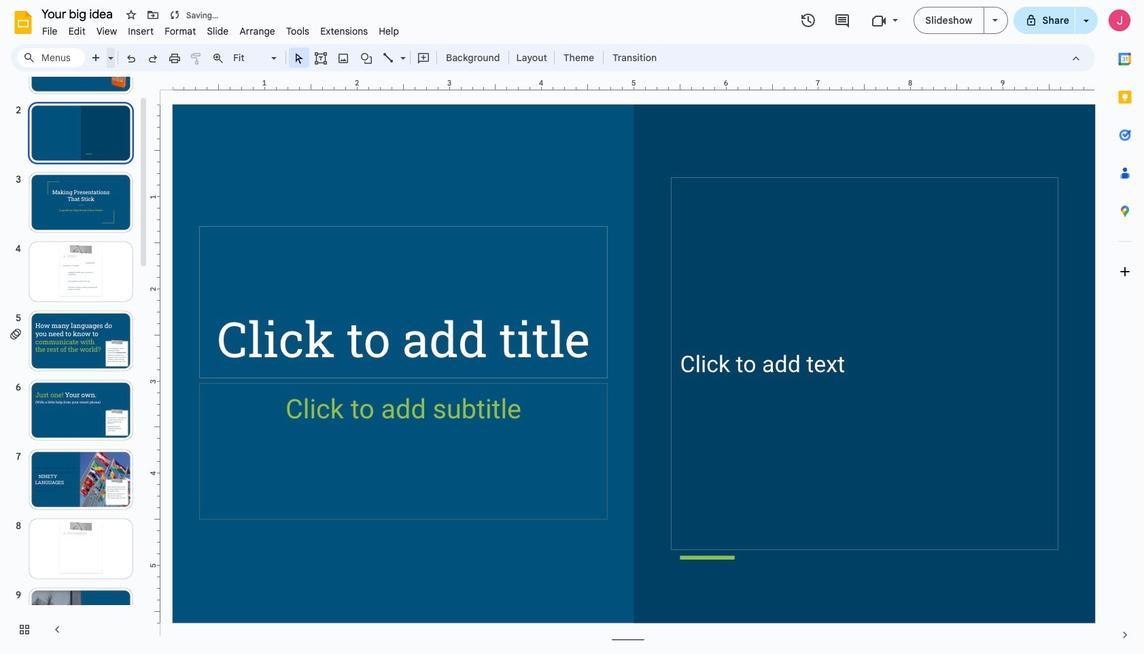Task type: describe. For each thing, give the bounding box(es) containing it.
3 menu item from the left
[[91, 23, 123, 39]]

undo (⌘z) image
[[124, 52, 138, 65]]

main toolbar
[[84, 48, 664, 68]]

print (⌘p) image
[[168, 52, 182, 65]]

Star checkbox
[[122, 5, 141, 24]]

4 menu item from the left
[[123, 23, 159, 39]]

redo (⌘y) image
[[146, 52, 160, 65]]

1 menu item from the left
[[37, 23, 63, 39]]

9 menu item from the left
[[315, 23, 374, 39]]

new slide with layout image
[[105, 49, 114, 54]]

Zoom field
[[229, 48, 283, 68]]

insert image image
[[336, 48, 351, 67]]

slides home image
[[11, 10, 35, 35]]

show all comments image
[[834, 13, 851, 29]]

line image
[[382, 52, 396, 65]]

presentation options image
[[993, 19, 998, 22]]

move image
[[146, 8, 160, 22]]

Zoom text field
[[231, 48, 269, 67]]



Task type: vqa. For each thing, say whether or not it's contained in the screenshot.
application
yes



Task type: locate. For each thing, give the bounding box(es) containing it.
star image
[[124, 8, 138, 22]]

share. private to only me. image
[[1025, 14, 1038, 26]]

5 menu item from the left
[[159, 23, 202, 39]]

navigation
[[0, 20, 150, 655]]

select line image
[[397, 49, 406, 54]]

add comment (⌘+option+m) image
[[417, 52, 431, 65]]

Rename text field
[[37, 5, 120, 22]]

Menus field
[[17, 48, 85, 67]]

hide the menus (ctrl+shift+f) image
[[1070, 52, 1083, 65]]

zoom image
[[212, 52, 225, 65]]

paint format image
[[190, 52, 203, 65]]

new slide (ctrl+m) image
[[90, 52, 103, 65]]

menu item up select line icon
[[374, 23, 405, 39]]

select (esc) image
[[292, 52, 306, 65]]

2 menu item from the left
[[63, 23, 91, 39]]

7 menu item from the left
[[234, 23, 281, 39]]

menu item down rename text box
[[63, 23, 91, 39]]

tab list
[[1107, 40, 1145, 617]]

menu item up select (esc) image
[[281, 23, 315, 39]]

menu bar
[[37, 18, 405, 40]]

6 menu item from the left
[[202, 23, 234, 39]]

application
[[0, 0, 1145, 655]]

menu bar inside menu bar banner
[[37, 18, 405, 40]]

quick sharing actions image
[[1084, 20, 1090, 41]]

last edit was seconds ago image
[[801, 12, 817, 29]]

menu item up zoom field
[[234, 23, 281, 39]]

menu item
[[37, 23, 63, 39], [63, 23, 91, 39], [91, 23, 123, 39], [123, 23, 159, 39], [159, 23, 202, 39], [202, 23, 234, 39], [234, 23, 281, 39], [281, 23, 315, 39], [315, 23, 374, 39], [374, 23, 405, 39]]

8 menu item from the left
[[281, 23, 315, 39]]

menu item up new slide with layout image
[[91, 23, 123, 39]]

10 menu item from the left
[[374, 23, 405, 39]]

tab list inside menu bar banner
[[1107, 40, 1145, 617]]

menu bar banner
[[0, 0, 1145, 655]]

text box image
[[314, 52, 328, 65]]

menu item down star icon
[[123, 23, 159, 39]]

menu item up zoom image
[[202, 23, 234, 39]]

menu item up insert image
[[315, 23, 374, 39]]

menu item up print (⌘p) icon in the top left of the page
[[159, 23, 202, 39]]

shape image
[[359, 48, 374, 67]]

menu item up menus field on the left of the page
[[37, 23, 63, 39]]



